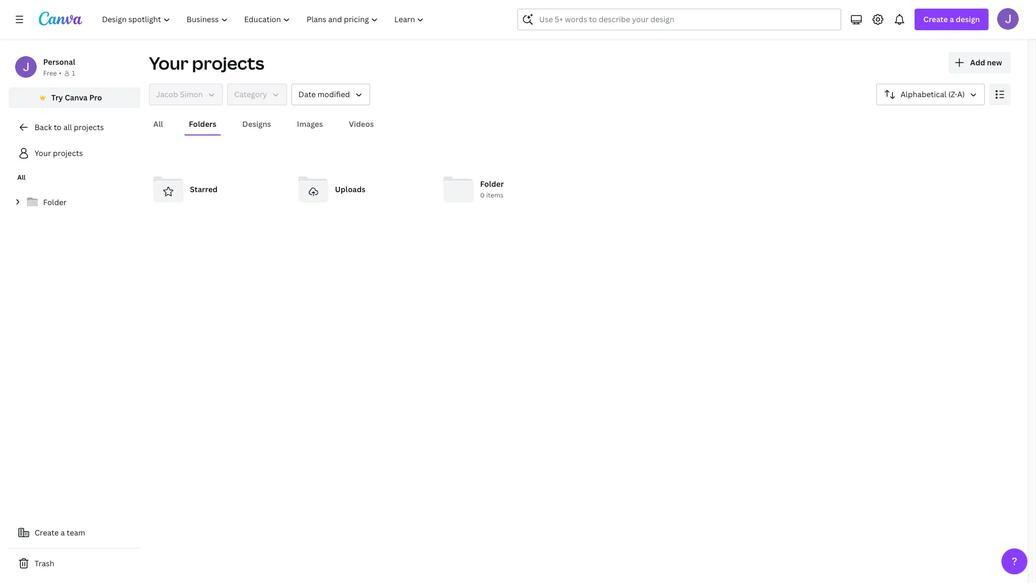 Task type: vqa. For each thing, say whether or not it's contained in the screenshot.
The Bookmark Thumbnail
no



Task type: locate. For each thing, give the bounding box(es) containing it.
projects
[[192, 51, 265, 75], [74, 122, 104, 132], [53, 148, 83, 158]]

try
[[51, 92, 63, 103]]

1 vertical spatial create
[[35, 528, 59, 538]]

canva
[[65, 92, 88, 103]]

1 vertical spatial a
[[61, 528, 65, 538]]

1 horizontal spatial your projects
[[149, 51, 265, 75]]

folder down your projects 'link'
[[43, 197, 67, 207]]

your
[[149, 51, 189, 75], [35, 148, 51, 158]]

0 horizontal spatial your projects
[[35, 148, 83, 158]]

try canva pro
[[51, 92, 102, 103]]

your projects down to at the left
[[35, 148, 83, 158]]

modified
[[318, 89, 350, 99]]

videos
[[349, 119, 374, 129]]

free
[[43, 69, 57, 78]]

add new
[[971, 57, 1003, 68]]

2 vertical spatial projects
[[53, 148, 83, 158]]

a left team
[[61, 528, 65, 538]]

trash link
[[9, 553, 140, 575]]

your up jacob
[[149, 51, 189, 75]]

0 horizontal spatial folder
[[43, 197, 67, 207]]

projects inside 'link'
[[53, 148, 83, 158]]

0 vertical spatial all
[[153, 119, 163, 129]]

folder up 'items'
[[480, 179, 504, 189]]

0 horizontal spatial create
[[35, 528, 59, 538]]

1 horizontal spatial all
[[153, 119, 163, 129]]

0 vertical spatial folder
[[480, 179, 504, 189]]

folder
[[480, 179, 504, 189], [43, 197, 67, 207]]

create inside button
[[35, 528, 59, 538]]

1 horizontal spatial folder
[[480, 179, 504, 189]]

your projects up the simon
[[149, 51, 265, 75]]

images
[[297, 119, 323, 129]]

1 vertical spatial folder
[[43, 197, 67, 207]]

jacob simon image
[[998, 8, 1020, 30]]

your down back
[[35, 148, 51, 158]]

create a design button
[[916, 9, 989, 30]]

0 vertical spatial create
[[924, 14, 949, 24]]

a inside "dropdown button"
[[950, 14, 955, 24]]

None search field
[[518, 9, 842, 30]]

1 horizontal spatial create
[[924, 14, 949, 24]]

a inside button
[[61, 528, 65, 538]]

create left team
[[35, 528, 59, 538]]

1 vertical spatial your projects
[[35, 148, 83, 158]]

create for create a design
[[924, 14, 949, 24]]

0 vertical spatial projects
[[192, 51, 265, 75]]

1 vertical spatial projects
[[74, 122, 104, 132]]

1 horizontal spatial your
[[149, 51, 189, 75]]

try canva pro button
[[9, 87, 140, 108]]

create a team
[[35, 528, 85, 538]]

folder for folder 0 items
[[480, 179, 504, 189]]

Category button
[[227, 84, 287, 105]]

1 horizontal spatial a
[[950, 14, 955, 24]]

create for create a team
[[35, 528, 59, 538]]

all
[[153, 119, 163, 129], [17, 173, 26, 182]]

jacob
[[156, 89, 178, 99]]

•
[[59, 69, 62, 78]]

a left "design"
[[950, 14, 955, 24]]

0 horizontal spatial a
[[61, 528, 65, 538]]

projects up category
[[192, 51, 265, 75]]

all inside button
[[153, 119, 163, 129]]

a for design
[[950, 14, 955, 24]]

Sort by button
[[877, 84, 986, 105]]

create a design
[[924, 14, 981, 24]]

pro
[[89, 92, 102, 103]]

folder 0 items
[[480, 179, 504, 200]]

videos button
[[345, 114, 378, 134]]

back
[[35, 122, 52, 132]]

trash
[[35, 558, 54, 569]]

personal
[[43, 57, 75, 67]]

1 vertical spatial all
[[17, 173, 26, 182]]

0 vertical spatial a
[[950, 14, 955, 24]]

create left "design"
[[924, 14, 949, 24]]

your projects
[[149, 51, 265, 75], [35, 148, 83, 158]]

new
[[988, 57, 1003, 68]]

a
[[950, 14, 955, 24], [61, 528, 65, 538]]

1 vertical spatial your
[[35, 148, 51, 158]]

add
[[971, 57, 986, 68]]

create inside "dropdown button"
[[924, 14, 949, 24]]

folder inside folder link
[[43, 197, 67, 207]]

projects right all
[[74, 122, 104, 132]]

create
[[924, 14, 949, 24], [35, 528, 59, 538]]

folder link
[[9, 191, 140, 214]]

0 horizontal spatial your
[[35, 148, 51, 158]]

your projects inside 'link'
[[35, 148, 83, 158]]

Owner button
[[149, 84, 223, 105]]

starred
[[190, 184, 218, 194]]

alphabetical (z-a)
[[901, 89, 966, 99]]

your inside 'link'
[[35, 148, 51, 158]]

Search search field
[[540, 9, 820, 30]]

projects down all
[[53, 148, 83, 158]]



Task type: describe. For each thing, give the bounding box(es) containing it.
folders button
[[185, 114, 221, 134]]

images button
[[293, 114, 328, 134]]

1
[[72, 69, 75, 78]]

top level navigation element
[[95, 9, 434, 30]]

jacob simon
[[156, 89, 203, 99]]

a for team
[[61, 528, 65, 538]]

a)
[[958, 89, 966, 99]]

designs
[[243, 119, 271, 129]]

0
[[480, 191, 485, 200]]

designs button
[[238, 114, 276, 134]]

date
[[299, 89, 316, 99]]

starred link
[[149, 170, 286, 209]]

date modified
[[299, 89, 350, 99]]

uploads
[[335, 184, 366, 194]]

0 vertical spatial your projects
[[149, 51, 265, 75]]

to
[[54, 122, 62, 132]]

folder for folder
[[43, 197, 67, 207]]

(z-
[[949, 89, 958, 99]]

category
[[234, 89, 267, 99]]

folders
[[189, 119, 217, 129]]

all
[[63, 122, 72, 132]]

team
[[67, 528, 85, 538]]

design
[[957, 14, 981, 24]]

alphabetical
[[901, 89, 947, 99]]

back to all projects link
[[9, 117, 140, 138]]

your projects link
[[9, 143, 140, 164]]

all button
[[149, 114, 167, 134]]

free •
[[43, 69, 62, 78]]

Date modified button
[[292, 84, 370, 105]]

uploads link
[[294, 170, 431, 209]]

0 vertical spatial your
[[149, 51, 189, 75]]

0 horizontal spatial all
[[17, 173, 26, 182]]

back to all projects
[[35, 122, 104, 132]]

simon
[[180, 89, 203, 99]]

items
[[487, 191, 504, 200]]

create a team button
[[9, 522, 140, 544]]

add new button
[[949, 52, 1011, 73]]



